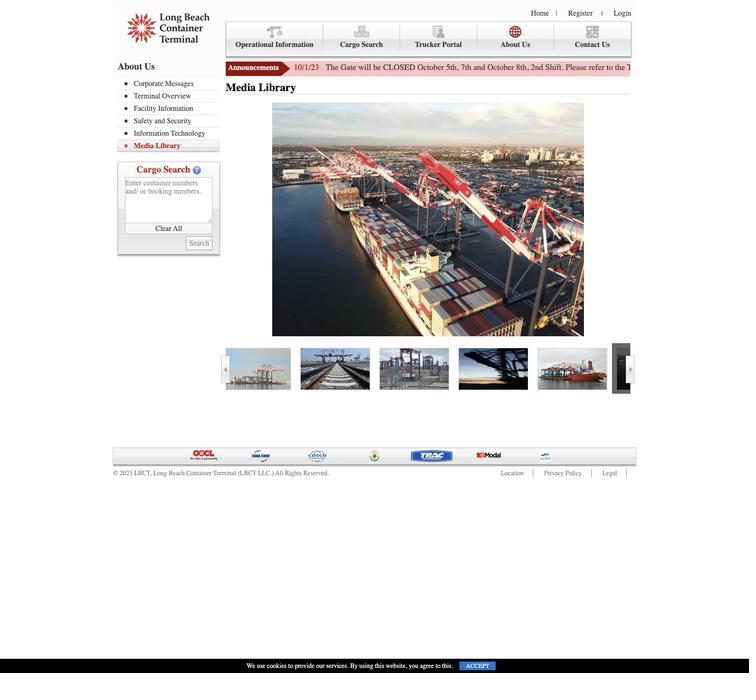Task type: describe. For each thing, give the bounding box(es) containing it.
website,
[[386, 662, 408, 670]]

contact us
[[576, 41, 611, 49]]

and inside corporate messages terminal overview facility information safety and security information technology media library
[[155, 117, 165, 125]]

location link
[[501, 470, 524, 477]]

2 gate from the left
[[649, 62, 665, 72]]

information technology link
[[125, 129, 219, 138]]

1 vertical spatial information
[[158, 104, 193, 113]]

0 horizontal spatial about us
[[118, 61, 155, 72]]

cookies
[[267, 662, 287, 670]]

0 horizontal spatial search
[[164, 164, 191, 175]]

10/1/23
[[294, 62, 319, 72]]

we
[[247, 662, 255, 670]]

we use cookies to provide our services. by using this website, you agree to this.
[[247, 662, 454, 670]]

2 | from the left
[[602, 10, 603, 17]]

our
[[316, 662, 325, 670]]

you
[[409, 662, 419, 670]]

media inside corporate messages terminal overview facility information safety and security information technology media library
[[134, 142, 154, 150]]

Enter container numbers and/ or booking numbers.  text field
[[125, 177, 213, 223]]

contact
[[576, 41, 601, 49]]

furth
[[735, 62, 750, 72]]

please
[[566, 62, 587, 72]]

announcements
[[228, 64, 279, 72]]

using
[[360, 662, 374, 670]]

portal
[[443, 41, 462, 49]]

2nd
[[532, 62, 544, 72]]

the
[[326, 62, 339, 72]]

menu bar containing corporate messages
[[118, 79, 224, 152]]

about us link
[[478, 24, 555, 50]]

home
[[532, 9, 550, 17]]

2 vertical spatial information
[[134, 129, 169, 138]]

1 gate from the left
[[341, 62, 357, 72]]

services.
[[327, 662, 349, 670]]

us for contact us link on the top of page
[[602, 41, 611, 49]]

0 horizontal spatial to
[[289, 662, 294, 670]]

accept button
[[460, 662, 496, 671]]

provide
[[295, 662, 315, 670]]

be
[[374, 62, 381, 72]]

operational information
[[236, 41, 314, 49]]

about inside "link"
[[501, 41, 521, 49]]

safety and security link
[[125, 117, 219, 125]]

shift.
[[546, 62, 564, 72]]

media library link
[[125, 142, 219, 150]]

trucker
[[415, 41, 441, 49]]

facility information link
[[125, 104, 219, 113]]

1 horizontal spatial library
[[259, 81, 296, 94]]

2023
[[120, 470, 133, 477]]

(lbct
[[238, 470, 257, 477]]

search inside menu bar
[[362, 41, 383, 49]]

llc.)
[[258, 470, 274, 477]]

operational information link
[[226, 24, 324, 50]]

security
[[167, 117, 192, 125]]

8th,
[[517, 62, 529, 72]]

page
[[705, 62, 721, 72]]

legal
[[603, 470, 618, 477]]

clear all
[[156, 224, 182, 233]]

container
[[186, 470, 212, 477]]

©
[[113, 470, 118, 477]]

corporate messages link
[[125, 80, 219, 88]]

terminal inside corporate messages terminal overview facility information safety and security information technology media library
[[134, 92, 160, 100]]

privacy policy
[[545, 470, 583, 477]]

about us inside about us "link"
[[501, 41, 531, 49]]

this.
[[443, 662, 454, 670]]

clear
[[156, 224, 171, 233]]

1 horizontal spatial to
[[436, 662, 441, 670]]

beach
[[169, 470, 185, 477]]

technology
[[171, 129, 206, 138]]

privacy
[[545, 470, 565, 477]]

0 vertical spatial media
[[226, 81, 256, 94]]

login
[[614, 9, 632, 17]]

login link
[[614, 9, 632, 17]]



Task type: locate. For each thing, give the bounding box(es) containing it.
1 vertical spatial cargo
[[137, 164, 161, 175]]

0 horizontal spatial about
[[118, 61, 142, 72]]

terminal overview link
[[125, 92, 219, 100]]

privacy policy link
[[545, 470, 583, 477]]

1 horizontal spatial october
[[488, 62, 515, 72]]

1 vertical spatial about
[[118, 61, 142, 72]]

to
[[607, 62, 614, 72], [289, 662, 294, 670], [436, 662, 441, 670]]

search up be
[[362, 41, 383, 49]]

the
[[616, 62, 626, 72]]

0 horizontal spatial october
[[418, 62, 445, 72]]

library down "announcements"
[[259, 81, 296, 94]]

media down "announcements"
[[226, 81, 256, 94]]

us right contact
[[602, 41, 611, 49]]

to left this.
[[436, 662, 441, 670]]

refer
[[589, 62, 605, 72]]

0 horizontal spatial media
[[134, 142, 154, 150]]

facility
[[134, 104, 156, 113]]

1 vertical spatial cargo search
[[137, 164, 191, 175]]

cargo search inside menu bar
[[340, 41, 383, 49]]

all right llc.)
[[276, 470, 284, 477]]

all
[[173, 224, 182, 233], [276, 470, 284, 477]]

by
[[351, 662, 358, 670]]

cargo up "will" in the top of the page
[[340, 41, 360, 49]]

trucker portal
[[415, 41, 462, 49]]

1 vertical spatial terminal
[[213, 470, 236, 477]]

gate right truck
[[649, 62, 665, 72]]

1 horizontal spatial gate
[[649, 62, 665, 72]]

0 horizontal spatial cargo search
[[137, 164, 191, 175]]

to left the
[[607, 62, 614, 72]]

1 horizontal spatial |
[[602, 10, 603, 17]]

1 horizontal spatial and
[[474, 62, 486, 72]]

trucker portal link
[[401, 24, 478, 50]]

information down overview
[[158, 104, 193, 113]]

0 horizontal spatial menu bar
[[118, 79, 224, 152]]

messages
[[165, 80, 194, 88]]

5th,
[[447, 62, 459, 72]]

information down safety
[[134, 129, 169, 138]]

0 vertical spatial and
[[474, 62, 486, 72]]

0 horizontal spatial library
[[156, 142, 181, 150]]

0 vertical spatial about us
[[501, 41, 531, 49]]

about up 10/1/23 the gate will be closed october 5th, 7th and october 8th, 2nd shift. please refer to the truck gate hours web page for furth
[[501, 41, 521, 49]]

0 vertical spatial menu bar
[[226, 21, 632, 57]]

to right cookies
[[289, 662, 294, 670]]

library down information technology link
[[156, 142, 181, 150]]

cargo down media library link
[[137, 164, 161, 175]]

terminal down corporate
[[134, 92, 160, 100]]

web
[[689, 62, 703, 72]]

0 horizontal spatial gate
[[341, 62, 357, 72]]

1 horizontal spatial us
[[523, 41, 531, 49]]

reserved.
[[304, 470, 329, 477]]

lbct,
[[134, 470, 152, 477]]

0 vertical spatial cargo
[[340, 41, 360, 49]]

1 vertical spatial media
[[134, 142, 154, 150]]

cargo search down media library link
[[137, 164, 191, 175]]

and
[[474, 62, 486, 72], [155, 117, 165, 125]]

all inside button
[[173, 224, 182, 233]]

1 vertical spatial about us
[[118, 61, 155, 72]]

1 vertical spatial menu bar
[[118, 79, 224, 152]]

1 vertical spatial and
[[155, 117, 165, 125]]

media down safety
[[134, 142, 154, 150]]

search down media library link
[[164, 164, 191, 175]]

terminal
[[134, 92, 160, 100], [213, 470, 236, 477]]

library inside corporate messages terminal overview facility information safety and security information technology media library
[[156, 142, 181, 150]]

corporate
[[134, 80, 163, 88]]

information up 10/1/23
[[276, 41, 314, 49]]

terminal left the (lbct
[[213, 470, 236, 477]]

1 | from the left
[[556, 10, 558, 17]]

None submit
[[186, 237, 213, 250]]

1 vertical spatial library
[[156, 142, 181, 150]]

1 vertical spatial all
[[276, 470, 284, 477]]

media library
[[226, 81, 296, 94]]

0 vertical spatial all
[[173, 224, 182, 233]]

2 horizontal spatial us
[[602, 41, 611, 49]]

0 horizontal spatial terminal
[[134, 92, 160, 100]]

menu bar
[[226, 21, 632, 57], [118, 79, 224, 152]]

2 october from the left
[[488, 62, 515, 72]]

legal link
[[603, 470, 618, 477]]

operational
[[236, 41, 274, 49]]

0 horizontal spatial cargo
[[137, 164, 161, 175]]

cargo search
[[340, 41, 383, 49], [137, 164, 191, 175]]

cargo
[[340, 41, 360, 49], [137, 164, 161, 175]]

media
[[226, 81, 256, 94], [134, 142, 154, 150]]

1 horizontal spatial terminal
[[213, 470, 236, 477]]

1 horizontal spatial all
[[276, 470, 284, 477]]

corporate messages terminal overview facility information safety and security information technology media library
[[134, 80, 206, 150]]

use
[[257, 662, 266, 670]]

and right safety
[[155, 117, 165, 125]]

0 vertical spatial about
[[501, 41, 521, 49]]

hours
[[667, 62, 687, 72]]

menu bar containing operational information
[[226, 21, 632, 57]]

0 vertical spatial information
[[276, 41, 314, 49]]

october left 5th, at the right of the page
[[418, 62, 445, 72]]

policy
[[566, 470, 583, 477]]

rights
[[285, 470, 302, 477]]

this
[[375, 662, 385, 670]]

about us
[[501, 41, 531, 49], [118, 61, 155, 72]]

1 horizontal spatial menu bar
[[226, 21, 632, 57]]

agree
[[420, 662, 434, 670]]

us inside "link"
[[523, 41, 531, 49]]

accept
[[466, 663, 490, 670]]

october left '8th,'
[[488, 62, 515, 72]]

0 horizontal spatial all
[[173, 224, 182, 233]]

2 horizontal spatial to
[[607, 62, 614, 72]]

about us up corporate
[[118, 61, 155, 72]]

closed
[[384, 62, 416, 72]]

location
[[501, 470, 524, 477]]

safety
[[134, 117, 153, 125]]

0 vertical spatial terminal
[[134, 92, 160, 100]]

cargo search up "will" in the top of the page
[[340, 41, 383, 49]]

long
[[153, 470, 167, 477]]

1 horizontal spatial about us
[[501, 41, 531, 49]]

1 october from the left
[[418, 62, 445, 72]]

all right clear
[[173, 224, 182, 233]]

1 vertical spatial search
[[164, 164, 191, 175]]

register link
[[569, 9, 593, 17]]

| right the home
[[556, 10, 558, 17]]

1 horizontal spatial cargo
[[340, 41, 360, 49]]

us up corporate
[[145, 61, 155, 72]]

cargo search link
[[324, 24, 401, 50]]

|
[[556, 10, 558, 17], [602, 10, 603, 17]]

about
[[501, 41, 521, 49], [118, 61, 142, 72]]

clear all button
[[125, 223, 213, 234]]

0 vertical spatial library
[[259, 81, 296, 94]]

gate
[[341, 62, 357, 72], [649, 62, 665, 72]]

will
[[359, 62, 372, 72]]

1 horizontal spatial about
[[501, 41, 521, 49]]

for
[[723, 62, 733, 72]]

truck
[[628, 62, 647, 72]]

0 horizontal spatial and
[[155, 117, 165, 125]]

1 horizontal spatial cargo search
[[340, 41, 383, 49]]

1 horizontal spatial search
[[362, 41, 383, 49]]

library
[[259, 81, 296, 94], [156, 142, 181, 150]]

about up corporate
[[118, 61, 142, 72]]

0 vertical spatial search
[[362, 41, 383, 49]]

about us up 10/1/23 the gate will be closed october 5th, 7th and october 8th, 2nd shift. please refer to the truck gate hours web page for furth
[[501, 41, 531, 49]]

search
[[362, 41, 383, 49], [164, 164, 191, 175]]

october
[[418, 62, 445, 72], [488, 62, 515, 72]]

home link
[[532, 9, 550, 17]]

0 horizontal spatial us
[[145, 61, 155, 72]]

information
[[276, 41, 314, 49], [158, 104, 193, 113], [134, 129, 169, 138]]

contact us link
[[555, 24, 632, 50]]

0 horizontal spatial |
[[556, 10, 558, 17]]

us up '8th,'
[[523, 41, 531, 49]]

0 vertical spatial cargo search
[[340, 41, 383, 49]]

10/1/23 the gate will be closed october 5th, 7th and october 8th, 2nd shift. please refer to the truck gate hours web page for furth
[[294, 62, 750, 72]]

us for about us "link"
[[523, 41, 531, 49]]

© 2023 lbct, long beach container terminal (lbct llc.) all rights reserved.
[[113, 470, 329, 477]]

7th
[[461, 62, 472, 72]]

gate right the
[[341, 62, 357, 72]]

overview
[[162, 92, 191, 100]]

register
[[569, 9, 593, 17]]

and right 7th
[[474, 62, 486, 72]]

| left the login link
[[602, 10, 603, 17]]

1 horizontal spatial media
[[226, 81, 256, 94]]



Task type: vqa. For each thing, say whether or not it's contained in the screenshot.
Corporate Messages Terminal Overview Facility Information Safety And Security Information Technology Media Library
yes



